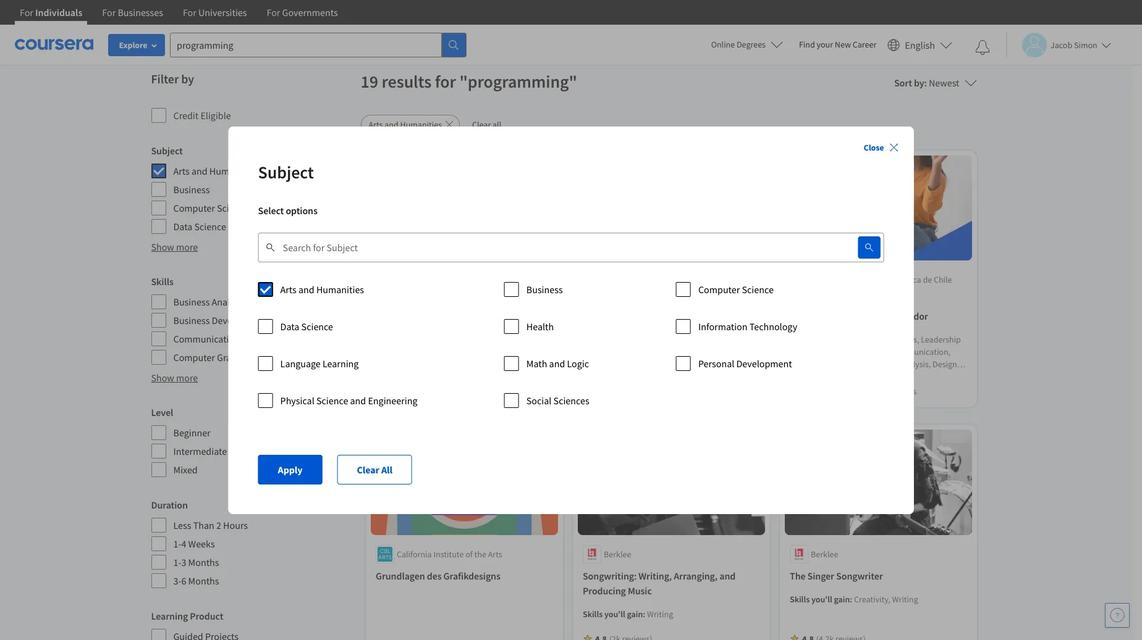 Task type: describe. For each thing, give the bounding box(es) containing it.
techniques,
[[443, 345, 487, 356]]

computer science inside subject group
[[173, 202, 249, 214]]

universidad
[[847, 275, 890, 286]]

than inside duration group
[[193, 520, 214, 532]]

2 inside duration group
[[216, 520, 221, 532]]

math
[[526, 358, 547, 370]]

songwriting: writing, arranging, and producing music
[[583, 570, 735, 598]]

2 california institute of the arts from the top
[[397, 549, 502, 561]]

2 the from the top
[[474, 549, 486, 561]]

19 results for "programming"
[[361, 70, 577, 93]]

leadership
[[921, 335, 961, 346]]

pontificia
[[811, 275, 845, 286]]

0 vertical spatial analysis,
[[887, 335, 919, 346]]

filter
[[151, 71, 179, 87]]

songwriting:
[[583, 570, 636, 583]]

de
[[923, 275, 932, 286]]

1 horizontal spatial less
[[680, 387, 695, 398]]

business inside select subject options element
[[526, 283, 563, 296]]

by for sort
[[914, 77, 924, 89]]

show notifications image
[[975, 40, 990, 55]]

intermediate inside business analysis, leadership and management, strategy, communication, strategy and operations, data analysis, design and product, market analysis intermediate · course · 1 - 3 months
[[790, 387, 836, 398]]

months down weeks at the bottom
[[188, 557, 219, 569]]

logic
[[567, 358, 589, 370]]

personal
[[698, 358, 734, 370]]

development for personal development
[[736, 358, 792, 370]]

show more button for data
[[151, 240, 198, 255]]

career
[[853, 39, 877, 50]]

operations,
[[837, 359, 879, 371]]

agent-
[[583, 296, 610, 308]]

data science inside select subject options element
[[280, 320, 333, 333]]

1 institute from the top
[[433, 275, 463, 286]]

arts and humanities button
[[361, 115, 460, 135]]

communication, inside graphic design, design and product, visual design, communication, computer graphic techniques, computer graphics, creativity, graph theory, visualization (computer graphics), interactive design
[[460, 332, 520, 343]]

eligible
[[200, 109, 231, 122]]

options
[[286, 204, 318, 217]]

grundlagen des grafikdesigns link
[[375, 569, 553, 584]]

data science inside subject group
[[173, 221, 226, 233]]

computer inside subject group
[[173, 202, 215, 214]]

select
[[258, 204, 284, 217]]

0 vertical spatial 6
[[480, 387, 485, 398]]

business for development
[[173, 315, 210, 327]]

interactive
[[454, 369, 493, 380]]

agent-based generative art | netlogo link
[[583, 294, 760, 309]]

0 horizontal spatial design,
[[431, 332, 458, 343]]

1 vertical spatial analysis,
[[899, 359, 931, 371]]

art
[[684, 296, 697, 308]]

months down interactive
[[486, 387, 513, 398]]

music
[[628, 585, 652, 598]]

communication, inside business analysis, leadership and management, strategy, communication, strategy and operations, data analysis, design and product, market analysis intermediate · course · 1 - 3 months
[[890, 347, 950, 358]]

mixed
[[173, 464, 198, 477]]

skills for skills you'll gain : creativity, writing
[[790, 595, 810, 606]]

grundlagen des grafikdesigns
[[375, 570, 500, 583]]

learning inside select subject options element
[[323, 358, 359, 370]]

for universities
[[183, 6, 247, 19]]

0 vertical spatial project
[[638, 275, 663, 286]]

management,
[[805, 347, 855, 358]]

sonidos
[[790, 296, 823, 308]]

help center image
[[1110, 609, 1125, 624]]

new
[[835, 39, 851, 50]]

1 vertical spatial project
[[649, 387, 674, 398]]

social sciences
[[526, 395, 589, 407]]

hours inside duration group
[[223, 520, 248, 532]]

1- for 3
[[173, 557, 181, 569]]

católica
[[892, 275, 921, 286]]

banner navigation
[[10, 0, 348, 34]]

you'll for singer
[[811, 595, 832, 606]]

|
[[699, 296, 701, 308]]

select options
[[258, 204, 318, 217]]

for
[[435, 70, 456, 93]]

clear all
[[357, 464, 392, 476]]

graphics),
[[416, 369, 453, 380]]

digitales:
[[825, 296, 864, 308]]

close
[[864, 142, 884, 153]]

months down 1-3 months
[[188, 575, 219, 588]]

en
[[854, 311, 865, 323]]

1 horizontal spatial than
[[697, 387, 716, 398]]

computer graphic techniques
[[173, 352, 298, 364]]

2 institute from the top
[[433, 549, 463, 561]]

graphic inside skills group
[[217, 352, 249, 364]]

more for computer
[[176, 372, 198, 384]]

1-3 months
[[173, 557, 219, 569]]

writing,
[[638, 570, 672, 583]]

duration
[[151, 499, 188, 512]]

and inside subject group
[[192, 165, 207, 177]]

level
[[151, 407, 173, 419]]

data inside select subject options element
[[280, 320, 299, 333]]

2 horizontal spatial :
[[924, 77, 927, 89]]

intermediate inside level group
[[173, 446, 227, 458]]

you'll for writing,
[[604, 609, 625, 620]]

universities
[[198, 6, 247, 19]]

information technology
[[698, 320, 797, 333]]

gain for singer
[[834, 595, 850, 606]]

data inside subject group
[[173, 221, 192, 233]]

for for governments
[[267, 6, 280, 19]]

singer
[[807, 570, 834, 583]]

subject inside subject group
[[151, 145, 183, 157]]

4 · from the left
[[676, 387, 678, 398]]

product, inside graphic design, design and product, visual design, communication, computer graphic techniques, computer graphics, creativity, graph theory, visualization (computer graphics), interactive design
[[375, 332, 407, 343]]

0 vertical spatial hours
[[723, 387, 745, 398]]

for governments
[[267, 6, 338, 19]]

the singer songwriter
[[790, 570, 883, 583]]

design inside business analysis, leadership and management, strategy, communication, strategy and operations, data analysis, design and product, market analysis intermediate · course · 1 - 3 months
[[932, 359, 957, 371]]

arranging,
[[674, 570, 717, 583]]

development for business development
[[212, 315, 267, 327]]

the singer songwriter link
[[790, 569, 967, 584]]

your
[[817, 39, 833, 50]]

show more for data science
[[151, 241, 198, 253]]

analysis inside business analysis, leadership and management, strategy, communication, strategy and operations, data analysis, design and product, market analysis intermediate · course · 1 - 3 months
[[865, 372, 894, 383]]

select subject options element
[[258, 277, 884, 426]]

sort
[[894, 77, 912, 89]]

arts inside button
[[369, 119, 383, 130]]

individuals
[[35, 6, 82, 19]]

design left health
[[498, 320, 522, 331]]

visualization
[[502, 357, 548, 368]]

computer programming
[[647, 320, 735, 331]]

6 inside duration group
[[181, 575, 186, 588]]

creativity, inside graphic design, design and product, visual design, communication, computer graphic techniques, computer graphics, creativity, graph theory, visualization (computer graphics), interactive design
[[411, 357, 447, 368]]

beginner for beginner · specialization · 3 - 6 months
[[375, 387, 408, 398]]

sort by : newest
[[894, 77, 960, 89]]

businesses
[[118, 6, 163, 19]]

beginner for beginner · guided project · less than 2 hours
[[583, 387, 615, 398]]

: for songwriting: writing, arranging, and producing music
[[643, 609, 645, 620]]

show more button for computer
[[151, 371, 198, 386]]

1 the from the top
[[474, 275, 486, 286]]

arts inside select subject options element
[[280, 283, 297, 296]]

skills group
[[151, 274, 353, 366]]

arts and humanities inside select subject options element
[[280, 283, 364, 296]]

search image
[[864, 243, 874, 252]]

skills you'll gain : creativity, writing
[[790, 595, 918, 606]]

skills for skills you'll gain : writing
[[583, 609, 602, 620]]

computer science inside select subject options element
[[698, 283, 774, 296]]

graphic down the visual on the left bottom
[[414, 345, 442, 356]]

arts and humanities inside arts and humanities button
[[369, 119, 442, 130]]

english button
[[883, 25, 957, 65]]

for for individuals
[[20, 6, 33, 19]]

beginner · guided project · less than 2 hours
[[583, 387, 745, 398]]

weeks
[[188, 538, 215, 551]]

show for data
[[151, 241, 174, 253]]

clear all button
[[337, 455, 412, 485]]

for for universities
[[183, 6, 196, 19]]

graph
[[449, 357, 471, 368]]

el
[[867, 311, 874, 323]]

sonidos digitales: síntesis y procesamiento en el computador
[[790, 296, 928, 323]]

learning product group
[[151, 609, 353, 641]]

techniques
[[251, 352, 298, 364]]

coursera project network
[[604, 275, 696, 286]]

theory,
[[473, 357, 500, 368]]

english
[[905, 39, 935, 51]]

business for analysis,
[[854, 335, 886, 346]]

network
[[665, 275, 696, 286]]

berklee for singer
[[811, 549, 838, 561]]

des
[[427, 570, 441, 583]]

0 horizontal spatial writing
[[647, 609, 673, 620]]

language
[[280, 358, 321, 370]]

duration group
[[151, 498, 353, 590]]

2 · from the left
[[466, 387, 468, 398]]

y
[[899, 296, 904, 308]]

based
[[610, 296, 635, 308]]



Task type: vqa. For each thing, say whether or not it's contained in the screenshot.
Berklee associated with Writing,
yes



Task type: locate. For each thing, give the bounding box(es) containing it.
business
[[173, 184, 210, 196], [526, 283, 563, 296], [173, 296, 210, 308], [173, 315, 210, 327], [854, 335, 886, 346]]

more down communication
[[176, 372, 198, 384]]

less up 4
[[173, 520, 191, 532]]

analysis up business development
[[212, 296, 245, 308]]

and inside songwriting: writing, arranging, and producing music
[[719, 570, 735, 583]]

by right filter
[[181, 71, 194, 87]]

2 vertical spatial :
[[643, 609, 645, 620]]

1 vertical spatial institute
[[433, 549, 463, 561]]

1 vertical spatial show more button
[[151, 371, 198, 386]]

2 horizontal spatial arts and humanities
[[369, 119, 442, 130]]

1 vertical spatial creativity,
[[854, 595, 890, 606]]

0 horizontal spatial communication,
[[460, 332, 520, 343]]

clear for clear all
[[357, 464, 379, 476]]

for left individuals
[[20, 6, 33, 19]]

humanities inside button
[[400, 119, 442, 130]]

more for data
[[176, 241, 198, 253]]

1 horizontal spatial berklee
[[811, 549, 838, 561]]

computer
[[173, 202, 215, 214], [698, 283, 740, 296], [647, 320, 683, 331], [375, 345, 412, 356], [489, 345, 525, 356], [173, 352, 215, 364]]

procesamiento
[[790, 311, 852, 323]]

show for computer
[[151, 372, 174, 384]]

physical
[[280, 395, 314, 407]]

1 vertical spatial 6
[[181, 575, 186, 588]]

0 horizontal spatial gain
[[627, 609, 643, 620]]

governments
[[282, 6, 338, 19]]

filter by
[[151, 71, 194, 87]]

· right guided
[[676, 387, 678, 398]]

2 vertical spatial skills
[[583, 609, 602, 620]]

intermediate down 'strategy' at the bottom right of page
[[790, 387, 836, 398]]

and inside graphic design, design and product, visual design, communication, computer graphic techniques, computer graphics, creativity, graph theory, visualization (computer graphics), interactive design
[[524, 320, 538, 331]]

1 horizontal spatial by
[[914, 77, 924, 89]]

3 for from the left
[[183, 6, 196, 19]]

specialization
[[414, 387, 464, 398]]

business for analysis
[[173, 296, 210, 308]]

1 horizontal spatial development
[[736, 358, 792, 370]]

1 horizontal spatial analysis
[[865, 372, 894, 383]]

1 horizontal spatial subject
[[258, 161, 314, 183]]

analysis inside skills group
[[212, 296, 245, 308]]

results
[[382, 70, 432, 93]]

1 horizontal spatial gain
[[834, 595, 850, 606]]

· left "1"
[[869, 387, 871, 398]]

1 of from the top
[[465, 275, 472, 286]]

0 horizontal spatial data science
[[173, 221, 226, 233]]

2 horizontal spatial humanities
[[400, 119, 442, 130]]

california up grundlagen at the left bottom
[[397, 549, 432, 561]]

None search field
[[170, 32, 467, 57]]

learning inside group
[[151, 611, 188, 623]]

gain down the singer songwriter
[[834, 595, 850, 606]]

california up the visual on the left bottom
[[397, 275, 432, 286]]

than
[[697, 387, 716, 398], [193, 520, 214, 532]]

1 - from the left
[[476, 387, 479, 398]]

1 horizontal spatial -
[[879, 387, 882, 398]]

and inside button
[[385, 119, 398, 130]]

4
[[181, 538, 186, 551]]

0 vertical spatial of
[[465, 275, 472, 286]]

2 1- from the top
[[173, 557, 181, 569]]

1 horizontal spatial data
[[280, 320, 299, 333]]

subject dialog
[[228, 126, 914, 515]]

0 vertical spatial creativity,
[[411, 357, 447, 368]]

1 horizontal spatial you'll
[[811, 595, 832, 606]]

subject group
[[151, 143, 353, 235]]

strategy,
[[857, 347, 888, 358]]

skills inside group
[[151, 276, 174, 288]]

0 vertical spatial california institute of the arts
[[397, 275, 502, 286]]

-
[[476, 387, 479, 398], [879, 387, 882, 398]]

3 inside duration group
[[181, 557, 186, 569]]

- down interactive
[[476, 387, 479, 398]]

for individuals
[[20, 6, 82, 19]]

less right guided
[[680, 387, 695, 398]]

1 horizontal spatial :
[[850, 595, 852, 606]]

business analysis, leadership and management, strategy, communication, strategy and operations, data analysis, design and product, market analysis intermediate · course · 1 - 3 months
[[790, 335, 961, 398]]

development down technology
[[736, 358, 792, 370]]

2 show more button from the top
[[151, 371, 198, 386]]

analysis, down leadership
[[899, 359, 931, 371]]

0 horizontal spatial skills
[[151, 276, 174, 288]]

1 vertical spatial product,
[[805, 372, 836, 383]]

communication, down leadership
[[890, 347, 950, 358]]

arts and humanities
[[369, 119, 442, 130], [173, 165, 257, 177], [280, 283, 364, 296]]

0 vertical spatial humanities
[[400, 119, 442, 130]]

1 show more button from the top
[[151, 240, 198, 255]]

arts and humanities inside subject group
[[173, 165, 257, 177]]

skills down the
[[790, 595, 810, 606]]

humanities inside subject group
[[209, 165, 257, 177]]

1 vertical spatial than
[[193, 520, 214, 532]]

0 vertical spatial intermediate
[[790, 387, 836, 398]]

personal development
[[698, 358, 792, 370]]

3-
[[173, 575, 181, 588]]

songwriting: writing, arranging, and producing music link
[[583, 569, 760, 599]]

0 vertical spatial institute
[[433, 275, 463, 286]]

6 · from the left
[[869, 387, 871, 398]]

analysis up "1"
[[865, 372, 894, 383]]

1 vertical spatial show more
[[151, 372, 198, 384]]

Search by keyword search field
[[283, 233, 828, 262]]

skills up business analysis
[[151, 276, 174, 288]]

: left "newest"
[[924, 77, 927, 89]]

clear inside subject dialog
[[357, 464, 379, 476]]

1 show more from the top
[[151, 241, 198, 253]]

graphic design, design and product, visual design, communication, computer graphic techniques, computer graphics, creativity, graph theory, visualization (computer graphics), interactive design
[[375, 320, 548, 380]]

grafikdesigns
[[443, 570, 500, 583]]

1 vertical spatial less
[[173, 520, 191, 532]]

design down leadership
[[932, 359, 957, 371]]

0 horizontal spatial subject
[[151, 145, 183, 157]]

2 horizontal spatial data
[[881, 359, 897, 371]]

5 · from the left
[[838, 387, 840, 398]]

learning down 3-
[[151, 611, 188, 623]]

beginner · specialization · 3 - 6 months
[[375, 387, 513, 398]]

skills down producing
[[583, 609, 602, 620]]

you'll down producing
[[604, 609, 625, 620]]

0 vertical spatial more
[[176, 241, 198, 253]]

1 horizontal spatial creativity,
[[854, 595, 890, 606]]

california institute of the arts
[[397, 275, 502, 286], [397, 549, 502, 561]]

berklee up the singer
[[811, 549, 838, 561]]

intermediate up the mixed
[[173, 446, 227, 458]]

berklee up songwriting:
[[604, 549, 631, 561]]

: down songwriter
[[850, 595, 852, 606]]

beginner
[[375, 387, 408, 398], [583, 387, 615, 398], [173, 427, 211, 439]]

clear left the all
[[472, 119, 491, 130]]

1 horizontal spatial product,
[[805, 372, 836, 383]]

beginner for beginner
[[173, 427, 211, 439]]

find your new career link
[[793, 37, 883, 53]]

1 vertical spatial california
[[397, 549, 432, 561]]

1 vertical spatial :
[[850, 595, 852, 606]]

1 vertical spatial more
[[176, 372, 198, 384]]

market
[[838, 372, 863, 383]]

1 vertical spatial 1-
[[173, 557, 181, 569]]

design down visualization
[[495, 369, 519, 380]]

producing
[[583, 585, 626, 598]]

0 vertical spatial skills
[[151, 276, 174, 288]]

show
[[151, 241, 174, 253], [151, 372, 174, 384]]

1 horizontal spatial communication,
[[890, 347, 950, 358]]

1- for 4
[[173, 538, 181, 551]]

3 inside business analysis, leadership and management, strategy, communication, strategy and operations, data analysis, design and product, market analysis intermediate · course · 1 - 3 months
[[883, 387, 888, 398]]

1 berklee from the left
[[604, 549, 631, 561]]

:
[[924, 77, 927, 89], [850, 595, 852, 606], [643, 609, 645, 620]]

0 horizontal spatial creativity,
[[411, 357, 447, 368]]

find
[[799, 39, 815, 50]]

1 vertical spatial data science
[[280, 320, 333, 333]]

1 horizontal spatial 3
[[470, 387, 474, 398]]

0 vertical spatial development
[[212, 315, 267, 327]]

gain down music
[[627, 609, 643, 620]]

clear left all
[[357, 464, 379, 476]]

business inside subject group
[[173, 184, 210, 196]]

2 berklee from the left
[[811, 549, 838, 561]]

0 vertical spatial data
[[173, 221, 192, 233]]

netlogo
[[703, 296, 738, 308]]

subject
[[151, 145, 183, 157], [258, 161, 314, 183]]

0 vertical spatial data science
[[173, 221, 226, 233]]

1 horizontal spatial 2
[[717, 387, 722, 398]]

1 vertical spatial gain
[[627, 609, 643, 620]]

1 vertical spatial computer science
[[698, 283, 774, 296]]

1 for from the left
[[20, 6, 33, 19]]

development inside skills group
[[212, 315, 267, 327]]

6 down 1-3 months
[[181, 575, 186, 588]]

1 horizontal spatial hours
[[723, 387, 745, 398]]

than down personal
[[697, 387, 716, 398]]

science
[[217, 202, 249, 214], [194, 221, 226, 233], [742, 283, 774, 296], [301, 320, 333, 333], [316, 395, 348, 407]]

2 california from the top
[[397, 549, 432, 561]]

0 vertical spatial communication,
[[460, 332, 520, 343]]

2 show from the top
[[151, 372, 174, 384]]

1-
[[173, 538, 181, 551], [173, 557, 181, 569]]

1 horizontal spatial clear
[[472, 119, 491, 130]]

show more for computer graphic techniques
[[151, 372, 198, 384]]

· left guided
[[617, 387, 619, 398]]

2 for from the left
[[102, 6, 116, 19]]

3 down 4
[[181, 557, 186, 569]]

arts
[[369, 119, 383, 130], [173, 165, 190, 177], [488, 275, 502, 286], [280, 283, 297, 296], [488, 549, 502, 561]]

graphic up 'techniques,'
[[440, 320, 468, 331]]

technology
[[750, 320, 797, 333]]

engineering
[[368, 395, 418, 407]]

· left the course
[[838, 387, 840, 398]]

1 horizontal spatial beginner
[[375, 387, 408, 398]]

2 horizontal spatial 3
[[883, 387, 888, 398]]

0 vertical spatial computer science
[[173, 202, 249, 214]]

months right "1"
[[889, 387, 916, 398]]

1 horizontal spatial computer science
[[698, 283, 774, 296]]

clear all
[[472, 119, 501, 130]]

for left universities
[[183, 6, 196, 19]]

0 horizontal spatial :
[[643, 609, 645, 620]]

coursera
[[604, 275, 636, 286]]

0 horizontal spatial learning
[[151, 611, 188, 623]]

subject up select options
[[258, 161, 314, 183]]

19
[[361, 70, 378, 93]]

writing down 'the singer songwriter' 'link'
[[892, 595, 918, 606]]

coursera image
[[15, 35, 93, 55]]

0 horizontal spatial 6
[[181, 575, 186, 588]]

0 horizontal spatial -
[[476, 387, 479, 398]]

graphics,
[[375, 357, 409, 368]]

for for businesses
[[102, 6, 116, 19]]

skills you'll gain : writing
[[583, 609, 673, 620]]

chile
[[934, 275, 952, 286]]

analysis, down computador
[[887, 335, 919, 346]]

project up generative
[[638, 275, 663, 286]]

1 vertical spatial you'll
[[604, 609, 625, 620]]

berklee for writing,
[[604, 549, 631, 561]]

1 vertical spatial arts and humanities
[[173, 165, 257, 177]]

1 vertical spatial 2
[[216, 520, 221, 532]]

1 · from the left
[[410, 387, 412, 398]]

for businesses
[[102, 6, 163, 19]]

show more
[[151, 241, 198, 253], [151, 372, 198, 384]]

programming
[[685, 320, 735, 331]]

0 horizontal spatial less
[[173, 520, 191, 532]]

1- left weeks at the bottom
[[173, 538, 181, 551]]

apply
[[278, 464, 303, 476]]

0 horizontal spatial than
[[193, 520, 214, 532]]

1 1- from the top
[[173, 538, 181, 551]]

development down business analysis
[[212, 315, 267, 327]]

0 horizontal spatial beginner
[[173, 427, 211, 439]]

learning product
[[151, 611, 223, 623]]

language learning
[[280, 358, 359, 370]]

communication,
[[460, 332, 520, 343], [890, 347, 950, 358]]

2 more from the top
[[176, 372, 198, 384]]

by
[[181, 71, 194, 87], [914, 77, 924, 89]]

clear for clear all
[[472, 119, 491, 130]]

project right guided
[[649, 387, 674, 398]]

1 horizontal spatial humanities
[[316, 283, 364, 296]]

product, up 'graphics,' at the left bottom
[[375, 332, 407, 343]]

less
[[680, 387, 695, 398], [173, 520, 191, 532]]

1 more from the top
[[176, 241, 198, 253]]

0 horizontal spatial hours
[[223, 520, 248, 532]]

0 vertical spatial subject
[[151, 145, 183, 157]]

level group
[[151, 405, 353, 478]]

2 vertical spatial arts and humanities
[[280, 283, 364, 296]]

1 california institute of the arts from the top
[[397, 275, 502, 286]]

2 show more from the top
[[151, 372, 198, 384]]

by for filter
[[181, 71, 194, 87]]

for left governments
[[267, 6, 280, 19]]

1 vertical spatial learning
[[151, 611, 188, 623]]

analysis,
[[887, 335, 919, 346], [899, 359, 931, 371]]

by right sort
[[914, 77, 924, 89]]

creativity, down 'the singer songwriter' 'link'
[[854, 595, 890, 606]]

0 vertical spatial less
[[680, 387, 695, 398]]

- inside business analysis, leadership and management, strategy, communication, strategy and operations, data analysis, design and product, market analysis intermediate · course · 1 - 3 months
[[879, 387, 882, 398]]

0 horizontal spatial 3
[[181, 557, 186, 569]]

0 vertical spatial 2
[[717, 387, 722, 398]]

data inside business analysis, leadership and management, strategy, communication, strategy and operations, data analysis, design and product, market analysis intermediate · course · 1 - 3 months
[[881, 359, 897, 371]]

1- up 3-
[[173, 557, 181, 569]]

1 horizontal spatial arts and humanities
[[280, 283, 364, 296]]

6 down interactive
[[480, 387, 485, 398]]

0 vertical spatial :
[[924, 77, 927, 89]]

business inside business analysis, leadership and management, strategy, communication, strategy and operations, data analysis, design and product, market analysis intermediate · course · 1 - 3 months
[[854, 335, 886, 346]]

beginner up the mixed
[[173, 427, 211, 439]]

· down interactive
[[466, 387, 468, 398]]

sciences
[[554, 395, 589, 407]]

0 vertical spatial arts and humanities
[[369, 119, 442, 130]]

pontificia universidad católica de chile
[[811, 275, 952, 286]]

0 horizontal spatial data
[[173, 221, 192, 233]]

0 vertical spatial design,
[[470, 320, 496, 331]]

3 right "1"
[[883, 387, 888, 398]]

you'll down the singer
[[811, 595, 832, 606]]

1 california from the top
[[397, 275, 432, 286]]

humanities
[[400, 119, 442, 130], [209, 165, 257, 177], [316, 283, 364, 296]]

sonidos digitales: síntesis y procesamiento en el computador link
[[790, 294, 967, 324]]

0 vertical spatial product,
[[375, 332, 407, 343]]

development inside select subject options element
[[736, 358, 792, 370]]

- right "1"
[[879, 387, 882, 398]]

1 vertical spatial analysis
[[865, 372, 894, 383]]

for left businesses
[[102, 6, 116, 19]]

product, inside business analysis, leadership and management, strategy, communication, strategy and operations, data analysis, design and product, market analysis intermediate · course · 1 - 3 months
[[805, 372, 836, 383]]

: for the singer songwriter
[[850, 595, 852, 606]]

·
[[410, 387, 412, 398], [466, 387, 468, 398], [617, 387, 619, 398], [676, 387, 678, 398], [838, 387, 840, 398], [869, 387, 871, 398]]

· down (computer
[[410, 387, 412, 398]]

creativity, up the "graphics),"
[[411, 357, 447, 368]]

3 down interactive
[[470, 387, 474, 398]]

learning up physical science and engineering
[[323, 358, 359, 370]]

skills for skills
[[151, 276, 174, 288]]

humanities inside select subject options element
[[316, 283, 364, 296]]

subject inside subject dialog
[[258, 161, 314, 183]]

0 horizontal spatial 2
[[216, 520, 221, 532]]

computer science up information technology
[[698, 283, 774, 296]]

than up weeks at the bottom
[[193, 520, 214, 532]]

months inside business analysis, leadership and management, strategy, communication, strategy and operations, data analysis, design and product, market analysis intermediate · course · 1 - 3 months
[[889, 387, 916, 398]]

subject down credit
[[151, 145, 183, 157]]

0 horizontal spatial clear
[[357, 464, 379, 476]]

months
[[486, 387, 513, 398], [889, 387, 916, 398], [188, 557, 219, 569], [188, 575, 219, 588]]

2 of from the top
[[465, 549, 472, 561]]

1 show from the top
[[151, 241, 174, 253]]

0 vertical spatial writing
[[892, 595, 918, 606]]

4 for from the left
[[267, 6, 280, 19]]

songwriter
[[836, 570, 883, 583]]

0 vertical spatial show more button
[[151, 240, 198, 255]]

find your new career
[[799, 39, 877, 50]]

1 vertical spatial show
[[151, 372, 174, 384]]

arts inside subject group
[[173, 165, 190, 177]]

hours
[[723, 387, 745, 398], [223, 520, 248, 532]]

1 vertical spatial humanities
[[209, 165, 257, 177]]

síntesis
[[866, 296, 897, 308]]

: down music
[[643, 609, 645, 620]]

computer inside select subject options element
[[698, 283, 740, 296]]

3 · from the left
[[617, 387, 619, 398]]

all
[[381, 464, 392, 476]]

0 vertical spatial the
[[474, 275, 486, 286]]

course
[[842, 387, 867, 398]]

computer science left select
[[173, 202, 249, 214]]

beginner down (computer
[[375, 387, 408, 398]]

graphic down communication
[[217, 352, 249, 364]]

math and logic
[[526, 358, 589, 370]]

product,
[[375, 332, 407, 343], [805, 372, 836, 383]]

communication, up theory,
[[460, 332, 520, 343]]

beginner inside level group
[[173, 427, 211, 439]]

2 horizontal spatial beginner
[[583, 387, 615, 398]]

gain for writing,
[[627, 609, 643, 620]]

less inside duration group
[[173, 520, 191, 532]]

creativity,
[[411, 357, 447, 368], [854, 595, 890, 606]]

business development
[[173, 315, 267, 327]]

3
[[470, 387, 474, 398], [883, 387, 888, 398], [181, 557, 186, 569]]

credit eligible
[[173, 109, 231, 122]]

writing down songwriting: writing, arranging, and producing music on the bottom right of page
[[647, 609, 673, 620]]

0 vertical spatial 1-
[[173, 538, 181, 551]]

2 - from the left
[[879, 387, 882, 398]]

health
[[526, 320, 554, 333]]

1 horizontal spatial intermediate
[[790, 387, 836, 398]]

product, down 'strategy' at the bottom right of page
[[805, 372, 836, 383]]

more up business analysis
[[176, 241, 198, 253]]

all
[[493, 119, 501, 130]]

less than 2 hours
[[173, 520, 248, 532]]

1 horizontal spatial skills
[[583, 609, 602, 620]]

computer inside skills group
[[173, 352, 215, 364]]

1
[[873, 387, 877, 398]]

beginner left guided
[[583, 387, 615, 398]]



